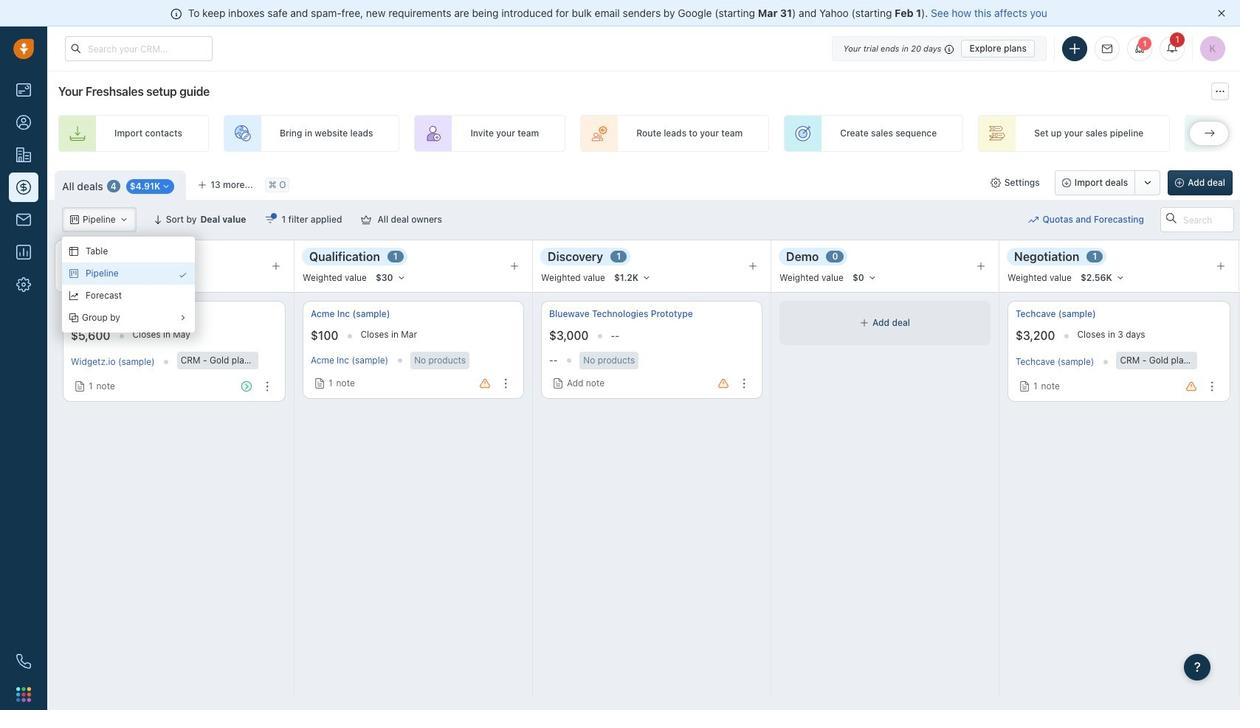 Task type: describe. For each thing, give the bounding box(es) containing it.
shade muted image
[[942, 42, 954, 54]]

phone image
[[9, 647, 38, 677]]

Search your CRM... text field
[[65, 36, 213, 61]]



Task type: vqa. For each thing, say whether or not it's contained in the screenshot.
Send email icon
no



Task type: locate. For each thing, give the bounding box(es) containing it.
container_wx8msf4aqz5i3rn1 image
[[69, 269, 78, 278], [179, 271, 188, 280], [69, 314, 78, 323], [179, 314, 188, 323]]

menu
[[62, 237, 195, 333]]

1 vertical spatial container_wx8msf4aqz5i3rn1 image
[[69, 292, 78, 300]]

2 container_wx8msf4aqz5i3rn1 image from the top
[[69, 292, 78, 300]]

1 container_wx8msf4aqz5i3rn1 image from the top
[[69, 247, 78, 256]]

menu item
[[62, 307, 195, 329]]

container_wx8msf4aqz5i3rn1 image
[[69, 247, 78, 256], [69, 292, 78, 300]]

freshworks switcher image
[[16, 688, 31, 703]]

0 vertical spatial container_wx8msf4aqz5i3rn1 image
[[69, 247, 78, 256]]



